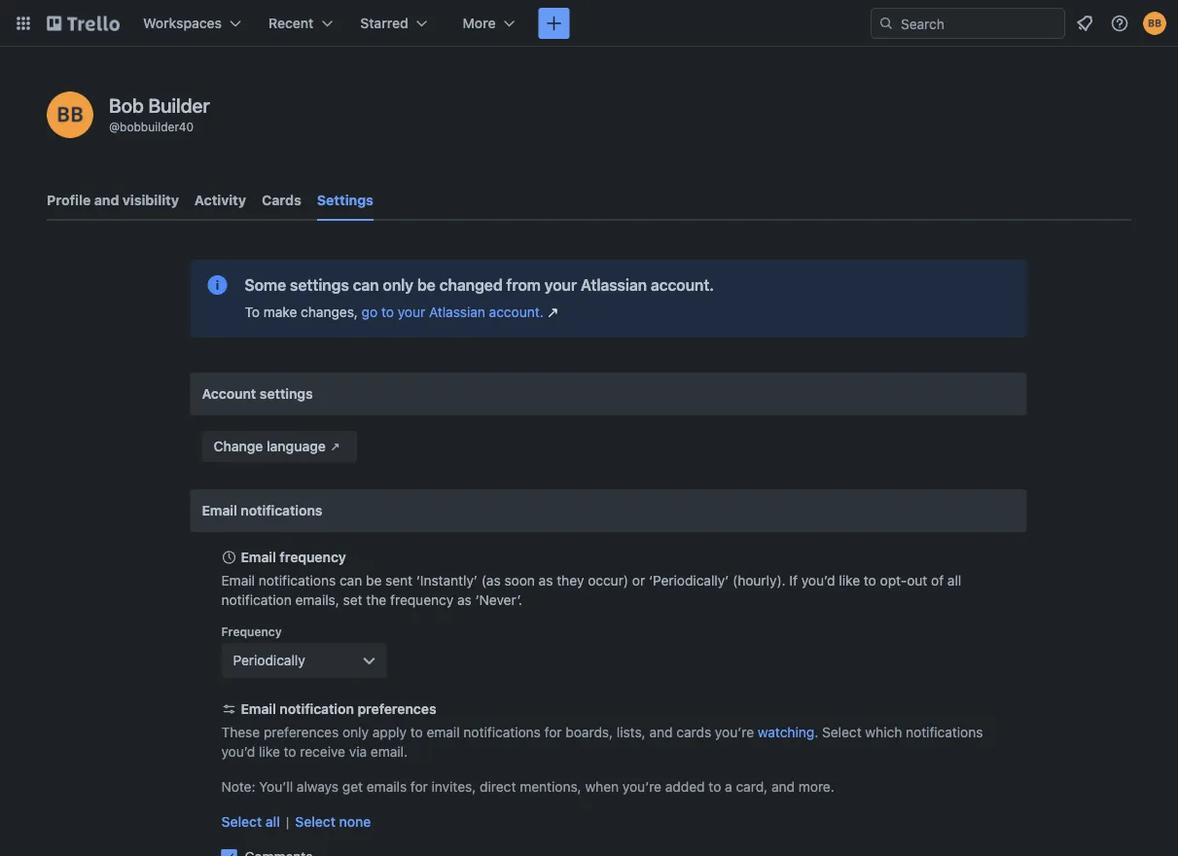 Task type: vqa. For each thing, say whether or not it's contained in the screenshot.
Apple
no



Task type: describe. For each thing, give the bounding box(es) containing it.
they
[[557, 573, 584, 589]]

0 horizontal spatial for
[[411, 779, 428, 795]]

settings
[[317, 192, 374, 208]]

starred
[[360, 15, 408, 31]]

account settings
[[202, 386, 313, 402]]

notifications inside the email notifications can be sent 'instantly' (as soon as they occur) or 'periodically' (hourly). if you'd like to opt-out of all notification emails, set the frequency as 'never'.
[[259, 573, 336, 589]]

frequency inside the email notifications can be sent 'instantly' (as soon as they occur) or 'periodically' (hourly). if you'd like to opt-out of all notification emails, set the frequency as 'never'.
[[390, 592, 454, 608]]

builder
[[148, 93, 210, 116]]

select all | select none
[[221, 814, 371, 830]]

go to your atlassian account. link
[[362, 303, 563, 322]]

search image
[[879, 16, 894, 31]]

0 horizontal spatial as
[[457, 592, 472, 608]]

email frequency
[[241, 549, 346, 565]]

like inside the email notifications can be sent 'instantly' (as soon as they occur) or 'periodically' (hourly). if you'd like to opt-out of all notification emails, set the frequency as 'never'.
[[839, 573, 860, 589]]

out
[[907, 573, 928, 589]]

a
[[725, 779, 732, 795]]

email
[[427, 724, 460, 740]]

occur)
[[588, 573, 629, 589]]

|
[[286, 814, 289, 830]]

card,
[[736, 779, 768, 795]]

0 horizontal spatial you're
[[623, 779, 662, 795]]

changes,
[[301, 304, 358, 320]]

'periodically'
[[649, 573, 729, 589]]

changed
[[439, 276, 503, 294]]

0 horizontal spatial frequency
[[280, 549, 346, 565]]

which
[[865, 724, 902, 740]]

'instantly'
[[416, 573, 478, 589]]

open information menu image
[[1110, 14, 1130, 33]]

to inside . select which notifications you'd like to receive via email.
[[284, 744, 296, 760]]

emails,
[[295, 592, 339, 608]]

visibility
[[122, 192, 179, 208]]

email notifications can be sent 'instantly' (as soon as they occur) or 'periodically' (hourly). if you'd like to opt-out of all notification emails, set the frequency as 'never'.
[[221, 573, 962, 608]]

make
[[263, 304, 297, 320]]

create board or workspace image
[[544, 14, 564, 33]]

when
[[585, 779, 619, 795]]

watching link
[[758, 724, 815, 740]]

to left a
[[709, 779, 721, 795]]

1 vertical spatial all
[[265, 814, 280, 830]]

some
[[245, 276, 286, 294]]

more
[[463, 15, 496, 31]]

to
[[245, 304, 260, 320]]

from
[[506, 276, 541, 294]]

.
[[815, 724, 819, 740]]

select all button
[[221, 812, 280, 832]]

0 vertical spatial preferences
[[358, 701, 436, 717]]

0 notifications image
[[1073, 12, 1097, 35]]

0 horizontal spatial select
[[221, 814, 262, 830]]

notifications up email frequency
[[241, 503, 323, 519]]

none
[[339, 814, 371, 830]]

1 horizontal spatial account.
[[651, 276, 714, 294]]

email notifications
[[202, 503, 323, 519]]

or
[[632, 573, 645, 589]]

select inside . select which notifications you'd like to receive via email.
[[822, 724, 862, 740]]

0 horizontal spatial and
[[94, 192, 119, 208]]

change language
[[214, 438, 326, 454]]

note:
[[221, 779, 255, 795]]

go
[[362, 304, 378, 320]]

periodically
[[233, 652, 305, 668]]

cards
[[262, 192, 301, 208]]

to make changes,
[[245, 304, 362, 320]]

1 horizontal spatial as
[[539, 573, 553, 589]]

these
[[221, 724, 260, 740]]

settings link
[[317, 183, 374, 221]]

workspaces button
[[131, 8, 253, 39]]

all inside the email notifications can be sent 'instantly' (as soon as they occur) or 'periodically' (hourly). if you'd like to opt-out of all notification emails, set the frequency as 'never'.
[[948, 573, 962, 589]]

like inside . select which notifications you'd like to receive via email.
[[259, 744, 280, 760]]

you'd inside the email notifications can be sent 'instantly' (as soon as they occur) or 'periodically' (hourly). if you'd like to opt-out of all notification emails, set the frequency as 'never'.
[[802, 573, 835, 589]]

receive
[[300, 744, 345, 760]]

cards link
[[262, 183, 301, 218]]

2 vertical spatial and
[[772, 779, 795, 795]]

profile and visibility
[[47, 192, 179, 208]]

bob
[[109, 93, 144, 116]]

boards,
[[566, 724, 613, 740]]

watching
[[758, 724, 815, 740]]

go to your atlassian account.
[[362, 304, 544, 320]]

of
[[931, 573, 944, 589]]

activity link
[[195, 183, 246, 218]]

frequency
[[221, 625, 282, 638]]

can for notifications
[[340, 573, 362, 589]]

1 vertical spatial only
[[342, 724, 369, 740]]

more button
[[451, 8, 527, 39]]

soon
[[504, 573, 535, 589]]



Task type: locate. For each thing, give the bounding box(es) containing it.
back to home image
[[47, 8, 120, 39]]

1 vertical spatial you're
[[623, 779, 662, 795]]

select
[[822, 724, 862, 740], [221, 814, 262, 830], [295, 814, 336, 830]]

(hourly).
[[733, 573, 786, 589]]

1 vertical spatial and
[[649, 724, 673, 740]]

0 vertical spatial bob builder (bobbuilder40) image
[[1143, 12, 1167, 35]]

as down 'instantly'
[[457, 592, 472, 608]]

be inside the email notifications can be sent 'instantly' (as soon as they occur) or 'periodically' (hourly). if you'd like to opt-out of all notification emails, set the frequency as 'never'.
[[366, 573, 382, 589]]

1 vertical spatial atlassian
[[429, 304, 485, 320]]

like down the these
[[259, 744, 280, 760]]

cards
[[677, 724, 711, 740]]

notification up frequency
[[221, 592, 292, 608]]

0 horizontal spatial only
[[342, 724, 369, 740]]

your
[[545, 276, 577, 294], [398, 304, 425, 320]]

1 horizontal spatial select
[[295, 814, 336, 830]]

1 horizontal spatial be
[[417, 276, 436, 294]]

0 vertical spatial only
[[383, 276, 414, 294]]

1 horizontal spatial only
[[383, 276, 414, 294]]

notifications right 'which'
[[906, 724, 983, 740]]

1 vertical spatial be
[[366, 573, 382, 589]]

0 horizontal spatial bob builder (bobbuilder40) image
[[47, 91, 93, 138]]

profile
[[47, 192, 91, 208]]

2 horizontal spatial select
[[822, 724, 862, 740]]

'never'.
[[475, 592, 522, 608]]

notifications inside . select which notifications you'd like to receive via email.
[[906, 724, 983, 740]]

can
[[353, 276, 379, 294], [340, 573, 362, 589]]

1 horizontal spatial your
[[545, 276, 577, 294]]

workspaces
[[143, 15, 222, 31]]

account
[[202, 386, 256, 402]]

sm image
[[326, 437, 345, 456]]

can up go
[[353, 276, 379, 294]]

0 horizontal spatial atlassian
[[429, 304, 485, 320]]

0 vertical spatial account.
[[651, 276, 714, 294]]

settings up change language "link"
[[260, 386, 313, 402]]

1 vertical spatial account.
[[489, 304, 544, 320]]

1 vertical spatial can
[[340, 573, 362, 589]]

select down note: at the bottom
[[221, 814, 262, 830]]

change language link
[[202, 431, 357, 462]]

bob builder (bobbuilder40) image left @ on the left top of page
[[47, 91, 93, 138]]

frequency up the emails,
[[280, 549, 346, 565]]

to right go
[[381, 304, 394, 320]]

added
[[665, 779, 705, 795]]

select right .
[[822, 724, 862, 740]]

email down change
[[202, 503, 237, 519]]

bob builder @ bobbuilder40
[[109, 93, 210, 133]]

frequency
[[280, 549, 346, 565], [390, 592, 454, 608]]

1 vertical spatial settings
[[260, 386, 313, 402]]

opt-
[[880, 573, 907, 589]]

only up the go to your atlassian account.
[[383, 276, 414, 294]]

invites,
[[432, 779, 476, 795]]

@
[[109, 120, 120, 133]]

1 horizontal spatial for
[[545, 724, 562, 740]]

notification up "receive"
[[280, 701, 354, 717]]

email notification preferences
[[241, 701, 436, 717]]

settings for account
[[260, 386, 313, 402]]

0 vertical spatial and
[[94, 192, 119, 208]]

atlassian inside go to your atlassian account. link
[[429, 304, 485, 320]]

the
[[366, 592, 387, 608]]

be up "the"
[[366, 573, 382, 589]]

1 horizontal spatial atlassian
[[581, 276, 647, 294]]

can up set
[[340, 573, 362, 589]]

direct
[[480, 779, 516, 795]]

1 horizontal spatial bob builder (bobbuilder40) image
[[1143, 12, 1167, 35]]

2 horizontal spatial and
[[772, 779, 795, 795]]

only up via at the left of page
[[342, 724, 369, 740]]

your right from
[[545, 276, 577, 294]]

. select which notifications you'd like to receive via email.
[[221, 724, 983, 760]]

0 vertical spatial as
[[539, 573, 553, 589]]

0 horizontal spatial be
[[366, 573, 382, 589]]

these preferences only apply to email notifications for boards, lists, and cards you're watching
[[221, 724, 815, 740]]

only
[[383, 276, 414, 294], [342, 724, 369, 740]]

like left the opt-
[[839, 573, 860, 589]]

0 vertical spatial can
[[353, 276, 379, 294]]

1 vertical spatial frequency
[[390, 592, 454, 608]]

email inside the email notifications can be sent 'instantly' (as soon as they occur) or 'periodically' (hourly). if you'd like to opt-out of all notification emails, set the frequency as 'never'.
[[221, 573, 255, 589]]

1 horizontal spatial frequency
[[390, 592, 454, 608]]

1 vertical spatial as
[[457, 592, 472, 608]]

settings for some
[[290, 276, 349, 294]]

if
[[790, 573, 798, 589]]

to inside the email notifications can be sent 'instantly' (as soon as they occur) or 'periodically' (hourly). if you'd like to opt-out of all notification emails, set the frequency as 'never'.
[[864, 573, 877, 589]]

email
[[202, 503, 237, 519], [241, 549, 276, 565], [221, 573, 255, 589], [241, 701, 276, 717]]

change
[[214, 438, 263, 454]]

notification
[[221, 592, 292, 608], [280, 701, 354, 717]]

1 vertical spatial your
[[398, 304, 425, 320]]

as left they
[[539, 573, 553, 589]]

0 horizontal spatial like
[[259, 744, 280, 760]]

0 vertical spatial you're
[[715, 724, 754, 740]]

be
[[417, 276, 436, 294], [366, 573, 382, 589]]

can inside the email notifications can be sent 'instantly' (as soon as they occur) or 'periodically' (hourly). if you'd like to opt-out of all notification emails, set the frequency as 'never'.
[[340, 573, 362, 589]]

0 vertical spatial atlassian
[[581, 276, 647, 294]]

1 horizontal spatial all
[[948, 573, 962, 589]]

you'd inside . select which notifications you'd like to receive via email.
[[221, 744, 255, 760]]

0 horizontal spatial your
[[398, 304, 425, 320]]

Search field
[[894, 9, 1064, 38]]

activity
[[195, 192, 246, 208]]

email for email notification preferences
[[241, 701, 276, 717]]

notifications up 'direct'
[[464, 724, 541, 740]]

1 horizontal spatial you're
[[715, 724, 754, 740]]

0 vertical spatial frequency
[[280, 549, 346, 565]]

for right emails
[[411, 779, 428, 795]]

set
[[343, 592, 363, 608]]

you'd right if
[[802, 573, 835, 589]]

more.
[[799, 779, 835, 795]]

can for settings
[[353, 276, 379, 294]]

you'd down the these
[[221, 744, 255, 760]]

email up the these
[[241, 701, 276, 717]]

and right card, at the bottom of the page
[[772, 779, 795, 795]]

notification inside the email notifications can be sent 'instantly' (as soon as they occur) or 'periodically' (hourly). if you'd like to opt-out of all notification emails, set the frequency as 'never'.
[[221, 592, 292, 608]]

to left "receive"
[[284, 744, 296, 760]]

emails
[[367, 779, 407, 795]]

primary element
[[0, 0, 1178, 47]]

preferences
[[358, 701, 436, 717], [264, 724, 339, 740]]

as
[[539, 573, 553, 589], [457, 592, 472, 608]]

preferences up "receive"
[[264, 724, 339, 740]]

0 horizontal spatial you'd
[[221, 744, 255, 760]]

bobbuilder40
[[120, 120, 194, 133]]

0 vertical spatial notification
[[221, 592, 292, 608]]

lists,
[[617, 724, 646, 740]]

email for email notifications can be sent 'instantly' (as soon as they occur) or 'periodically' (hourly). if you'd like to opt-out of all notification emails, set the frequency as 'never'.
[[221, 573, 255, 589]]

for
[[545, 724, 562, 740], [411, 779, 428, 795]]

get
[[342, 779, 363, 795]]

0 vertical spatial you'd
[[802, 573, 835, 589]]

you're right cards
[[715, 724, 754, 740]]

recent button
[[257, 8, 345, 39]]

settings
[[290, 276, 349, 294], [260, 386, 313, 402]]

always
[[297, 779, 339, 795]]

and right profile
[[94, 192, 119, 208]]

0 vertical spatial all
[[948, 573, 962, 589]]

0 vertical spatial like
[[839, 573, 860, 589]]

language
[[267, 438, 326, 454]]

atlassian down changed
[[429, 304, 485, 320]]

0 vertical spatial your
[[545, 276, 577, 294]]

some settings can only be changed from your atlassian account.
[[245, 276, 714, 294]]

like
[[839, 573, 860, 589], [259, 744, 280, 760]]

you're right when
[[623, 779, 662, 795]]

to left email
[[410, 724, 423, 740]]

bob builder (bobbuilder40) image right open information menu icon
[[1143, 12, 1167, 35]]

for left boards,
[[545, 724, 562, 740]]

atlassian right from
[[581, 276, 647, 294]]

profile and visibility link
[[47, 183, 179, 218]]

email for email frequency
[[241, 549, 276, 565]]

1 horizontal spatial like
[[839, 573, 860, 589]]

email for email notifications
[[202, 503, 237, 519]]

1 horizontal spatial and
[[649, 724, 673, 740]]

1 horizontal spatial preferences
[[358, 701, 436, 717]]

your right go
[[398, 304, 425, 320]]

email.
[[371, 744, 408, 760]]

settings up changes,
[[290, 276, 349, 294]]

1 horizontal spatial you'd
[[802, 573, 835, 589]]

you'll
[[259, 779, 293, 795]]

note: you'll always get emails for invites, direct mentions, when you're added to a card, and more.
[[221, 779, 835, 795]]

0 vertical spatial settings
[[290, 276, 349, 294]]

0 vertical spatial for
[[545, 724, 562, 740]]

email down email notifications
[[241, 549, 276, 565]]

0 horizontal spatial preferences
[[264, 724, 339, 740]]

1 vertical spatial bob builder (bobbuilder40) image
[[47, 91, 93, 138]]

1 vertical spatial for
[[411, 779, 428, 795]]

email up frequency
[[221, 573, 255, 589]]

all right of
[[948, 573, 962, 589]]

1 vertical spatial notification
[[280, 701, 354, 717]]

starred button
[[349, 8, 440, 39]]

be up the go to your atlassian account.
[[417, 276, 436, 294]]

bob builder (bobbuilder40) image
[[1143, 12, 1167, 35], [47, 91, 93, 138]]

apply
[[372, 724, 407, 740]]

1 vertical spatial you'd
[[221, 744, 255, 760]]

notifications
[[241, 503, 323, 519], [259, 573, 336, 589], [464, 724, 541, 740], [906, 724, 983, 740]]

(as
[[481, 573, 501, 589]]

select right |
[[295, 814, 336, 830]]

0 horizontal spatial account.
[[489, 304, 544, 320]]

all
[[948, 573, 962, 589], [265, 814, 280, 830]]

and
[[94, 192, 119, 208], [649, 724, 673, 740], [772, 779, 795, 795]]

and right lists,
[[649, 724, 673, 740]]

1 vertical spatial preferences
[[264, 724, 339, 740]]

via
[[349, 744, 367, 760]]

0 vertical spatial be
[[417, 276, 436, 294]]

frequency down sent
[[390, 592, 454, 608]]

sent
[[385, 573, 413, 589]]

mentions,
[[520, 779, 582, 795]]

0 horizontal spatial all
[[265, 814, 280, 830]]

notifications down email frequency
[[259, 573, 336, 589]]

1 vertical spatial like
[[259, 744, 280, 760]]

all left |
[[265, 814, 280, 830]]

recent
[[269, 15, 314, 31]]

to left the opt-
[[864, 573, 877, 589]]

atlassian
[[581, 276, 647, 294], [429, 304, 485, 320]]

select none button
[[295, 812, 371, 832]]

preferences up "apply"
[[358, 701, 436, 717]]

account.
[[651, 276, 714, 294], [489, 304, 544, 320]]



